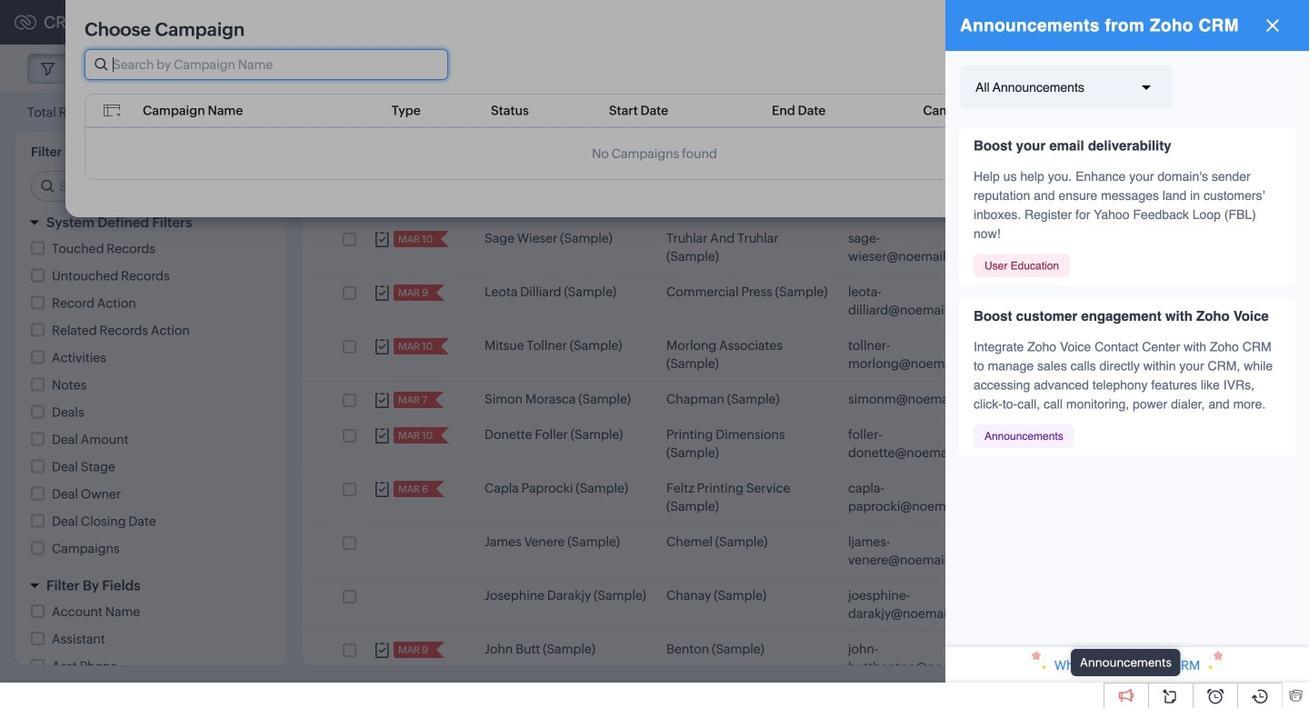 Task type: describe. For each thing, give the bounding box(es) containing it.
search element
[[1068, 0, 1106, 45]]

create menu image
[[1035, 11, 1057, 33]]

profile image
[[1227, 8, 1256, 37]]

logo image
[[15, 15, 36, 30]]

profile element
[[1216, 0, 1267, 44]]

search image
[[1079, 15, 1095, 30]]

Search text field
[[32, 172, 273, 201]]



Task type: locate. For each thing, give the bounding box(es) containing it.
Search by Campaign Name text field
[[85, 50, 447, 79]]

create menu element
[[1024, 0, 1068, 44]]

calendar image
[[1116, 15, 1132, 30]]

row group
[[302, 167, 1309, 704]]

navigation
[[1219, 99, 1282, 125]]



Task type: vqa. For each thing, say whether or not it's contained in the screenshot.
Home link
no



